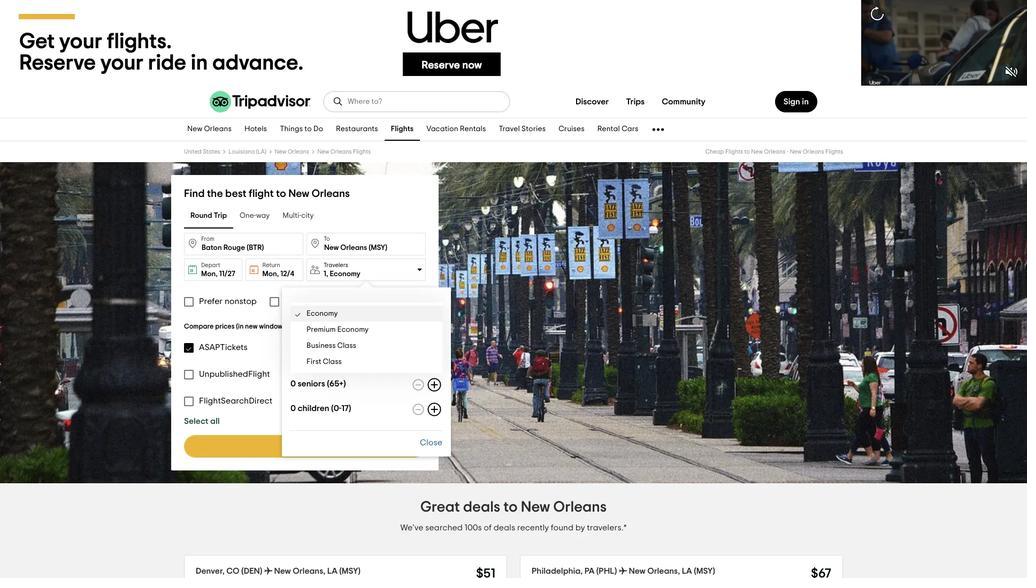 Task type: vqa. For each thing, say whether or not it's contained in the screenshot.
Airlines corresponding to $121
no



Task type: describe. For each thing, give the bounding box(es) containing it.
1 horizontal spatial new orleans link
[[275, 149, 309, 155]]

cruises
[[559, 126, 585, 133]]

stories
[[522, 126, 546, 133]]

new right -
[[790, 149, 802, 155]]

rentals
[[460, 126, 486, 133]]

new right (den)
[[274, 567, 291, 576]]

nonstop
[[225, 297, 257, 306]]

orleans up states
[[204, 126, 232, 133]]

(18-
[[318, 355, 330, 364]]

class for business class
[[337, 342, 356, 350]]

new up multi-city
[[289, 188, 310, 199]]

new down do
[[318, 149, 329, 155]]

adult
[[295, 355, 316, 364]]

flights50off
[[320, 343, 367, 352]]

(msy) for philadelphia, pa (phl)
[[694, 567, 716, 576]]

travelers 1 , economy
[[324, 262, 361, 278]]

all
[[210, 417, 220, 426]]

prices
[[215, 323, 235, 330]]

trips button
[[618, 91, 654, 112]]

we've searched 100s of deals recently found by travelers.*
[[401, 524, 627, 532]]

compare prices (in new window)
[[184, 323, 285, 330]]

new orleans flights
[[318, 149, 371, 155]]

hotels link
[[238, 118, 274, 141]]

close
[[420, 438, 443, 447]]

one-
[[240, 212, 256, 220]]

window)
[[259, 323, 285, 330]]

louisiana (la) link
[[229, 149, 266, 155]]

louisiana (la)
[[229, 149, 266, 155]]

new
[[245, 323, 258, 330]]

mon, for mon, 12/4
[[263, 270, 279, 278]]

do
[[314, 126, 323, 133]]

la for (den)
[[328, 567, 338, 576]]

include
[[285, 297, 314, 306]]

premium
[[307, 326, 336, 334]]

multi-city
[[283, 212, 314, 220]]

things to do link
[[274, 118, 330, 141]]

sign
[[784, 97, 801, 106]]

(msy) for denver, co (den)
[[340, 567, 361, 576]]

0 horizontal spatial new orleans
[[187, 126, 232, 133]]

economy down nearby
[[307, 310, 338, 317]]

find
[[184, 188, 205, 199]]

city or airport text field for to
[[307, 233, 426, 255]]

flight
[[249, 188, 274, 199]]

city or airport text field for from
[[184, 233, 304, 255]]

unpublishedflight
[[199, 370, 270, 379]]

restaurants
[[336, 126, 378, 133]]

vacation rentals link
[[420, 118, 493, 141]]

depart
[[201, 262, 220, 268]]

the
[[207, 188, 223, 199]]

orleans down things to do link on the left of the page
[[288, 149, 309, 155]]

(in
[[236, 323, 244, 330]]

flightsearchdirect
[[199, 397, 273, 405]]

found
[[551, 524, 574, 532]]

united states link
[[184, 149, 220, 155]]

search image
[[333, 96, 344, 107]]

class for first class
[[323, 358, 342, 366]]

louisiana
[[229, 149, 255, 155]]

we've
[[401, 524, 424, 532]]

orleans down restaurants link
[[331, 149, 352, 155]]

0 vertical spatial deals
[[464, 500, 501, 515]]

rental
[[598, 126, 621, 133]]

advertisement region
[[0, 0, 1028, 86]]

to right cheap at the right top
[[745, 149, 751, 155]]

great
[[421, 500, 460, 515]]

to
[[324, 236, 330, 242]]

mon, for mon, 11/27
[[201, 270, 218, 278]]

vacation
[[427, 126, 459, 133]]

united
[[184, 149, 202, 155]]

united states
[[184, 149, 220, 155]]

new up recently
[[521, 500, 551, 515]]

of
[[484, 524, 492, 532]]

airports
[[346, 297, 377, 306]]

prefer nonstop
[[199, 297, 257, 306]]

economy inside travelers 1 , economy
[[330, 270, 361, 278]]

children
[[298, 404, 329, 413]]

0 for 0 children (0-17)
[[290, 404, 296, 413]]

first
[[307, 358, 321, 366]]

1 vertical spatial new orleans
[[275, 149, 309, 155]]

round
[[191, 212, 212, 220]]

in
[[803, 97, 810, 106]]

(phl)
[[597, 567, 618, 576]]

discover
[[576, 97, 609, 106]]

round trip
[[191, 212, 227, 220]]

sponsored
[[292, 324, 319, 330]]

orleans, for (den)
[[293, 567, 326, 576]]

select all
[[184, 417, 220, 426]]

new orleans flights link
[[318, 149, 371, 155]]

new right (la)
[[275, 149, 287, 155]]

(den)
[[241, 567, 263, 576]]

12/4
[[281, 270, 295, 278]]

city
[[302, 212, 314, 220]]

flights down search search field
[[391, 126, 414, 133]]

0 seniors (65+)
[[290, 380, 346, 388]]

17)
[[341, 404, 351, 413]]

economy up sponsored
[[296, 310, 328, 317]]

recently
[[518, 524, 549, 532]]



Task type: locate. For each thing, give the bounding box(es) containing it.
depart mon, 11/27
[[201, 262, 235, 278]]

1 horizontal spatial 1
[[324, 270, 327, 278]]

deals up the of in the bottom of the page
[[464, 500, 501, 515]]

to right flight
[[276, 188, 286, 199]]

trips
[[627, 97, 645, 106]]

cheap flights to new orleans - new orleans flights
[[706, 149, 844, 155]]

1 down travelers
[[324, 270, 327, 278]]

select
[[184, 417, 209, 426]]

compare
[[184, 323, 214, 330]]

return mon, 12/4
[[263, 262, 295, 278]]

la for (phl)
[[682, 567, 693, 576]]

mon, down return
[[263, 270, 279, 278]]

2 la from the left
[[682, 567, 693, 576]]

orleans
[[204, 126, 232, 133], [288, 149, 309, 155], [331, 149, 352, 155], [765, 149, 786, 155], [803, 149, 825, 155], [312, 188, 350, 199], [554, 500, 607, 515]]

searched
[[426, 524, 463, 532]]

1 vertical spatial deals
[[494, 524, 516, 532]]

new up united
[[187, 126, 203, 133]]

(65+)
[[327, 380, 346, 388]]

mon,
[[201, 270, 218, 278], [263, 270, 279, 278]]

2 0 from the top
[[290, 404, 296, 413]]

first class
[[307, 358, 342, 366]]

1 vertical spatial 1
[[290, 355, 293, 364]]

0
[[290, 380, 296, 388], [290, 404, 296, 413]]

orleans up the 'city'
[[312, 188, 350, 199]]

0 vertical spatial new orleans link
[[181, 118, 238, 141]]

multi-
[[283, 212, 302, 220]]

0 vertical spatial 1
[[324, 270, 327, 278]]

1 (msy) from the left
[[340, 567, 361, 576]]

travelers.*
[[587, 524, 627, 532]]

1 city or airport text field from the left
[[184, 233, 304, 255]]

new left -
[[752, 149, 764, 155]]

1 horizontal spatial city or airport text field
[[307, 233, 426, 255]]

new orleans up states
[[187, 126, 232, 133]]

from
[[201, 236, 215, 242]]

cheap
[[706, 149, 725, 155]]

orleans,
[[293, 567, 326, 576], [648, 567, 681, 576]]

0 vertical spatial 0
[[290, 380, 296, 388]]

0 horizontal spatial new orleans link
[[181, 118, 238, 141]]

64)
[[330, 355, 343, 364]]

0 horizontal spatial mon,
[[201, 270, 218, 278]]

to left do
[[305, 126, 312, 133]]

1 horizontal spatial orleans,
[[648, 567, 681, 576]]

orleans right -
[[803, 149, 825, 155]]

nearby
[[316, 297, 344, 306]]

include nearby airports
[[285, 297, 377, 306]]

return
[[263, 262, 280, 268]]

class up ladybug
[[323, 358, 342, 366]]

economy down travelers
[[330, 270, 361, 278]]

sign in
[[784, 97, 810, 106]]

0 horizontal spatial (msy)
[[340, 567, 361, 576]]

1 horizontal spatial (msy)
[[694, 567, 716, 576]]

pa
[[585, 567, 595, 576]]

new orleans down things
[[275, 149, 309, 155]]

mon, inside return mon, 12/4
[[263, 270, 279, 278]]

0 left the children
[[290, 404, 296, 413]]

0 vertical spatial class
[[337, 342, 356, 350]]

co
[[227, 567, 240, 576]]

1 la from the left
[[328, 567, 338, 576]]

prefer
[[199, 297, 223, 306]]

2 orleans, from the left
[[648, 567, 681, 576]]

economy up flights50off
[[337, 326, 369, 334]]

travelers
[[324, 262, 348, 268]]

hotels
[[245, 126, 267, 133]]

2 new orleans, la (msy) from the left
[[629, 567, 716, 576]]

flights right cheap at the right top
[[726, 149, 744, 155]]

trip
[[214, 212, 227, 220]]

(0-
[[331, 404, 341, 413]]

business class
[[307, 342, 356, 350]]

deals right the of in the bottom of the page
[[494, 524, 516, 532]]

new orleans, la (msy)
[[274, 567, 361, 576], [629, 567, 716, 576]]

flights right -
[[826, 149, 844, 155]]

vacation rentals
[[427, 126, 486, 133]]

1
[[324, 270, 327, 278], [290, 355, 293, 364]]

economy
[[330, 270, 361, 278], [296, 310, 328, 317], [307, 310, 338, 317], [337, 326, 369, 334]]

2 (msy) from the left
[[694, 567, 716, 576]]

mon, inside the depart mon, 11/27
[[201, 270, 218, 278]]

denver,
[[196, 567, 225, 576]]

travel stories link
[[493, 118, 553, 141]]

new
[[187, 126, 203, 133], [275, 149, 287, 155], [318, 149, 329, 155], [752, 149, 764, 155], [790, 149, 802, 155], [289, 188, 310, 199], [521, 500, 551, 515], [274, 567, 291, 576], [629, 567, 646, 576]]

1 horizontal spatial mon,
[[263, 270, 279, 278]]

travel stories
[[499, 126, 546, 133]]

new orleans
[[187, 126, 232, 133], [275, 149, 309, 155]]

(la)
[[256, 149, 266, 155]]

mon, down the depart
[[201, 270, 218, 278]]

0 horizontal spatial 1
[[290, 355, 293, 364]]

orleans left -
[[765, 149, 786, 155]]

class
[[337, 342, 356, 350], [323, 358, 342, 366]]

class up 64)
[[337, 342, 356, 350]]

1 vertical spatial new orleans link
[[275, 149, 309, 155]]

11/27
[[219, 270, 235, 278]]

philadelphia,
[[532, 567, 583, 576]]

1 mon, from the left
[[201, 270, 218, 278]]

1 horizontal spatial la
[[682, 567, 693, 576]]

asaptickets
[[199, 343, 248, 352]]

orleans up by
[[554, 500, 607, 515]]

2 city or airport text field from the left
[[307, 233, 426, 255]]

100s
[[465, 524, 482, 532]]

flights down restaurants link
[[353, 149, 371, 155]]

to up we've searched 100s of deals recently found by travelers.*
[[504, 500, 518, 515]]

0 vertical spatial new orleans
[[187, 126, 232, 133]]

flights link
[[385, 118, 420, 141]]

1 horizontal spatial new orleans
[[275, 149, 309, 155]]

orleans, for (phl)
[[648, 567, 681, 576]]

business
[[307, 342, 336, 350]]

0 horizontal spatial orleans,
[[293, 567, 326, 576]]

1 vertical spatial class
[[323, 358, 342, 366]]

to
[[305, 126, 312, 133], [745, 149, 751, 155], [276, 188, 286, 199], [504, 500, 518, 515]]

1 orleans, from the left
[[293, 567, 326, 576]]

1 left adult
[[290, 355, 293, 364]]

new right (phl)
[[629, 567, 646, 576]]

new orleans link down things
[[275, 149, 309, 155]]

things
[[280, 126, 303, 133]]

ladybug
[[320, 370, 355, 379]]

seniors
[[298, 380, 325, 388]]

one-way
[[240, 212, 270, 220]]

0 for 0 seniors (65+)
[[290, 380, 296, 388]]

tripadvisor image
[[210, 91, 311, 112]]

0 horizontal spatial new orleans, la (msy)
[[274, 567, 361, 576]]

sign in link
[[776, 91, 818, 112]]

City or Airport text field
[[184, 233, 304, 255], [307, 233, 426, 255]]

restaurants link
[[330, 118, 385, 141]]

(msy)
[[340, 567, 361, 576], [694, 567, 716, 576]]

rental cars link
[[591, 118, 645, 141]]

2 mon, from the left
[[263, 270, 279, 278]]

great deals to new orleans
[[421, 500, 607, 515]]

1 horizontal spatial new orleans, la (msy)
[[629, 567, 716, 576]]

way
[[256, 212, 270, 220]]

,
[[327, 270, 328, 278]]

new orleans, la (msy) for denver, co (den)
[[274, 567, 361, 576]]

best
[[225, 188, 247, 199]]

0 horizontal spatial city or airport text field
[[184, 233, 304, 255]]

cars
[[622, 126, 639, 133]]

0 horizontal spatial la
[[328, 567, 338, 576]]

premium economy
[[307, 326, 369, 334]]

rental cars
[[598, 126, 639, 133]]

city or airport text field down one-
[[184, 233, 304, 255]]

1 0 from the top
[[290, 380, 296, 388]]

None search field
[[324, 92, 510, 111]]

travel
[[499, 126, 520, 133]]

city or airport text field up travelers 1 , economy
[[307, 233, 426, 255]]

1 vertical spatial 0
[[290, 404, 296, 413]]

1 inside travelers 1 , economy
[[324, 270, 327, 278]]

1 new orleans, la (msy) from the left
[[274, 567, 361, 576]]

discover button
[[567, 91, 618, 112]]

find the best flight to new orleans
[[184, 188, 350, 199]]

Search search field
[[348, 97, 501, 107]]

new orleans, la (msy) for philadelphia, pa (phl)
[[629, 567, 716, 576]]

new orleans link up states
[[181, 118, 238, 141]]

states
[[203, 149, 220, 155]]

things to do
[[280, 126, 323, 133]]

0 left seniors
[[290, 380, 296, 388]]



